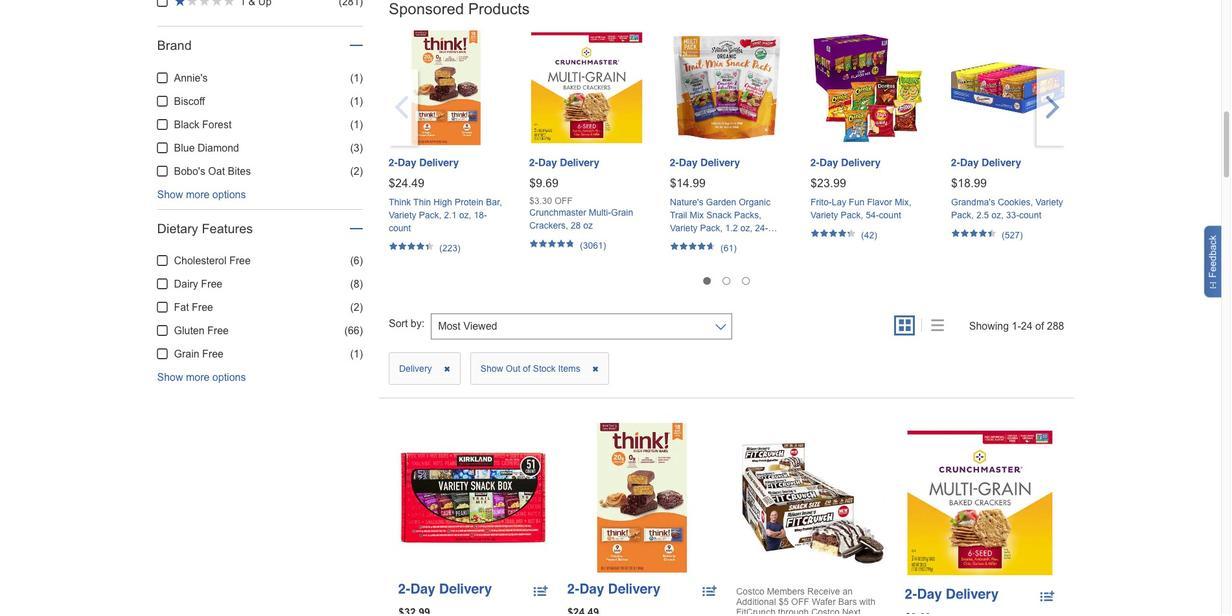 Task type: describe. For each thing, give the bounding box(es) containing it.
oz, inside think thin high protein bar, variety pack, 2.1 oz, 18- count
[[459, 210, 472, 221]]

delivery button
[[389, 353, 461, 385]]

add to list image
[[1041, 588, 1055, 601]]

fitcrunch
[[737, 607, 776, 615]]

brand button
[[157, 38, 192, 53]]

$9.69 $3.30 off crunchmaster multi-grain crackers, 28 oz
[[530, 177, 634, 231]]

count inside nature's garden organic trail mix snack packs, variety pack, 1.2 oz, 24- count
[[670, 236, 693, 246]]

count inside think thin high protein bar, variety pack, 2.1 oz, 18- count
[[389, 223, 411, 233]]

an
[[843, 587, 853, 597]]

frito-
[[811, 197, 832, 208]]

bobo's oat bites
[[174, 166, 251, 177]]

bars
[[839, 597, 857, 607]]

3 quick view from the left
[[786, 543, 837, 554]]

feedback link
[[1205, 226, 1227, 298]]

$18.99
[[952, 177, 987, 190]]

frito-lay fun flavor mix, variety pack, 54-count image
[[811, 31, 926, 145]]

grandma's cookies, variety pack, 2.5 oz, 33-count
[[952, 197, 1064, 221]]

show more options link for brand
[[157, 189, 246, 200]]

$14.99
[[670, 177, 706, 190]]

0 horizontal spatial grain
[[174, 349, 199, 360]]

add to list  think thin high protein bar, variety pack, 2.1 oz, 18-count image
[[703, 585, 717, 601]]

show out of stock items button
[[470, 353, 609, 385]]

24
[[1022, 321, 1033, 332]]

grandma's cookies, variety pack, 2.5 oz, 33-count image
[[952, 31, 1067, 145]]

cookies,
[[998, 197, 1034, 208]]

show for dietary features
[[157, 372, 183, 383]]

(1) for grain free
[[350, 349, 363, 360]]

packs,
[[735, 210, 762, 221]]

grandma's
[[952, 197, 996, 208]]

gluten free
[[174, 326, 229, 337]]

variety inside think thin high protein bar, variety pack, 2.1 oz, 18- count
[[389, 210, 417, 221]]

nature's
[[670, 197, 704, 208]]

quick view for add to list  kirkland signature variety snack box, 51-count icon
[[448, 543, 499, 554]]

free for dairy free
[[201, 279, 223, 290]]

3 quick from the left
[[786, 543, 812, 554]]

pack, inside nature's garden organic trail mix snack packs, variety pack, 1.2 oz, 24- count
[[700, 223, 723, 233]]

cholesterol
[[174, 256, 227, 267]]

288
[[1048, 321, 1065, 332]]

1-
[[1012, 321, 1022, 332]]

wafer
[[812, 597, 836, 607]]

28
[[571, 221, 581, 231]]

mix
[[690, 210, 704, 221]]

mix,
[[895, 197, 912, 208]]

count inside 'grandma's cookies, variety pack, 2.5 oz, 33-count'
[[1020, 210, 1042, 221]]

18-
[[474, 210, 487, 221]]

lay
[[832, 197, 847, 208]]

dietary
[[157, 222, 198, 236]]

oz, inside 'grandma's cookies, variety pack, 2.5 oz, 33-count'
[[992, 210, 1004, 221]]

$9.69
[[530, 177, 559, 190]]

sort by:
[[389, 319, 425, 330]]

through
[[779, 607, 809, 615]]

gluten
[[174, 326, 205, 337]]

of inside button
[[523, 364, 531, 374]]

trail
[[670, 210, 688, 221]]

(42)
[[862, 230, 878, 241]]

oz
[[584, 221, 593, 231]]

out
[[506, 364, 521, 374]]

dairy
[[174, 279, 198, 290]]

crunchmaster
[[530, 208, 587, 218]]

(3061)
[[580, 241, 607, 251]]

(1) for annie's
[[350, 72, 363, 84]]

flavor
[[868, 197, 893, 208]]

oat
[[208, 166, 225, 177]]

count inside frito-lay fun flavor mix, variety pack, 54-count
[[880, 210, 902, 221]]

dairy free
[[174, 279, 223, 290]]

next
[[843, 607, 861, 615]]

crackers,
[[530, 221, 569, 231]]

view for add to list  kirkland signature variety snack box, 51-count icon
[[477, 543, 499, 554]]

pack, inside frito-lay fun flavor mix, variety pack, 54-count
[[841, 210, 864, 221]]

free for fat free
[[192, 302, 213, 313]]

list view image
[[932, 320, 944, 333]]

costco members receive an additional $5 off wafer bars with fitcrunch through costco next
[[737, 587, 876, 615]]

showing 1-24 of 288
[[970, 321, 1065, 332]]

delivery
[[399, 364, 435, 374]]

(2) for bobo's oat bites
[[350, 166, 363, 177]]

showing
[[970, 321, 1010, 332]]

variety inside frito-lay fun flavor mix, variety pack, 54-count
[[811, 210, 839, 221]]

free for gluten free
[[208, 326, 229, 337]]

multi-
[[589, 208, 611, 218]]

dietary features button
[[157, 222, 253, 236]]

show for brand
[[157, 189, 183, 200]]

(8)
[[350, 279, 363, 290]]

off inside costco members receive an additional $5 off wafer bars with fitcrunch through costco next
[[792, 597, 810, 607]]

bites
[[228, 166, 251, 177]]

organic
[[739, 197, 771, 208]]

nature's garden organic trail mix snack packs, variety pack, 1.2 oz, 24- count
[[670, 197, 771, 246]]

1 vertical spatial costco
[[812, 607, 840, 615]]

think
[[389, 197, 411, 208]]

snack
[[707, 210, 732, 221]]

$5
[[779, 597, 789, 607]]

grid view image
[[900, 320, 911, 333]]

$23.99
[[811, 177, 847, 190]]

pack, inside 'grandma's cookies, variety pack, 2.5 oz, 33-count'
[[952, 210, 974, 221]]

protein
[[455, 197, 484, 208]]



Task type: locate. For each thing, give the bounding box(es) containing it.
2 horizontal spatial quick
[[786, 543, 812, 554]]

54-
[[866, 210, 880, 221]]

oz, down packs,
[[741, 223, 753, 233]]

2 more from the top
[[186, 372, 210, 383]]

more for dietary features
[[186, 372, 210, 383]]

3 (1) from the top
[[350, 119, 363, 130]]

0 vertical spatial of
[[1036, 321, 1045, 332]]

(3)
[[350, 143, 363, 154]]

blue
[[174, 143, 195, 154]]

quick view
[[448, 543, 499, 554], [617, 543, 668, 554], [786, 543, 837, 554]]

off inside $9.69 $3.30 off crunchmaster multi-grain crackers, 28 oz
[[555, 196, 573, 206]]

free down features
[[229, 256, 251, 267]]

1 horizontal spatial think thin high protein bar, variety pack, 2.1 oz, 18-count image
[[568, 424, 717, 573]]

1 (1) from the top
[[350, 72, 363, 84]]

of right the out
[[523, 364, 531, 374]]

1 horizontal spatial oz,
[[741, 223, 753, 233]]

0 vertical spatial (2)
[[350, 166, 363, 177]]

grain inside $9.69 $3.30 off crunchmaster multi-grain crackers, 28 oz
[[611, 208, 634, 218]]

dietary features
[[157, 222, 253, 236]]

1 vertical spatial grain
[[174, 349, 199, 360]]

receive
[[808, 587, 841, 597]]

pack, down thin
[[419, 210, 442, 221]]

2 options from the top
[[213, 372, 246, 383]]

2 (1) from the top
[[350, 96, 363, 107]]

0 horizontal spatial think thin high protein bar, variety pack, 2.1 oz, 18-count image
[[389, 31, 504, 145]]

free down cholesterol free
[[201, 279, 223, 290]]

0 horizontal spatial crunchmaster multi-grain crackers, 28 oz image
[[530, 31, 644, 145]]

free right fat
[[192, 302, 213, 313]]

garden
[[706, 197, 737, 208]]

show more options for dietary features
[[157, 372, 246, 383]]

costco down receive at the right
[[812, 607, 840, 615]]

free
[[229, 256, 251, 267], [201, 279, 223, 290], [192, 302, 213, 313], [208, 326, 229, 337], [202, 349, 224, 360]]

feedback
[[1208, 235, 1219, 278]]

0 horizontal spatial off
[[555, 196, 573, 206]]

high
[[434, 197, 452, 208]]

0 vertical spatial options
[[213, 189, 246, 200]]

0 horizontal spatial oz,
[[459, 210, 472, 221]]

show down grain free
[[157, 372, 183, 383]]

(6)
[[350, 256, 363, 267]]

$3.30
[[530, 196, 552, 206]]

2 (2) from the top
[[350, 302, 363, 313]]

(61)
[[721, 243, 737, 254]]

(2) down (3)
[[350, 166, 363, 177]]

show more options link down grain free
[[157, 372, 246, 383]]

show inside button
[[481, 364, 504, 374]]

pack, down fun
[[841, 210, 864, 221]]

fat free
[[174, 302, 213, 313]]

variety inside 'grandma's cookies, variety pack, 2.5 oz, 33-count'
[[1036, 197, 1064, 208]]

biscoff
[[174, 96, 205, 107]]

crunchmaster multi-grain crackers, 28 oz image
[[530, 31, 644, 145], [906, 429, 1055, 578]]

blue diamond
[[174, 143, 239, 154]]

members
[[767, 587, 805, 597]]

show down bobo's
[[157, 189, 183, 200]]

count
[[880, 210, 902, 221], [1020, 210, 1042, 221], [389, 223, 411, 233], [670, 236, 693, 246]]

with
[[860, 597, 876, 607]]

1 vertical spatial more
[[186, 372, 210, 383]]

0 vertical spatial think thin high protein bar, variety pack, 2.1 oz, 18-count image
[[389, 31, 504, 145]]

0 horizontal spatial costco
[[737, 587, 765, 597]]

1 horizontal spatial grain
[[611, 208, 634, 218]]

1 horizontal spatial crunchmaster multi-grain crackers, 28 oz image
[[906, 429, 1055, 578]]

variety down think
[[389, 210, 417, 221]]

cholesterol free
[[174, 256, 251, 267]]

grain free
[[174, 349, 224, 360]]

2 horizontal spatial view
[[815, 543, 837, 554]]

1 options from the top
[[213, 189, 246, 200]]

1 vertical spatial crunchmaster multi-grain crackers, 28 oz image
[[906, 429, 1055, 578]]

0 horizontal spatial quick view
[[448, 543, 499, 554]]

off right "$5"
[[792, 597, 810, 607]]

count down flavor
[[880, 210, 902, 221]]

variety down trail at the right top of the page
[[670, 223, 698, 233]]

stock
[[533, 364, 556, 374]]

(2) for fat free
[[350, 302, 363, 313]]

0 vertical spatial crunchmaster multi-grain crackers, 28 oz image
[[530, 31, 644, 145]]

1.2
[[726, 223, 738, 233]]

3 view from the left
[[815, 543, 837, 554]]

2 horizontal spatial quick view
[[786, 543, 837, 554]]

fat
[[174, 302, 189, 313]]

black forest
[[174, 119, 232, 130]]

quick for add to list  kirkland signature variety snack box, 51-count icon
[[448, 543, 474, 554]]

(1)
[[350, 72, 363, 84], [350, 96, 363, 107], [350, 119, 363, 130], [350, 349, 363, 360]]

of
[[1036, 321, 1045, 332], [523, 364, 531, 374]]

count down trail at the right top of the page
[[670, 236, 693, 246]]

(1) for black forest
[[350, 119, 363, 130]]

1 show more options from the top
[[157, 189, 246, 200]]

(66)
[[345, 326, 363, 337]]

(2) down (8)
[[350, 302, 363, 313]]

show more options
[[157, 189, 246, 200], [157, 372, 246, 383]]

0 horizontal spatial of
[[523, 364, 531, 374]]

additional
[[737, 597, 777, 607]]

pack,
[[419, 210, 442, 221], [841, 210, 864, 221], [952, 210, 974, 221], [700, 223, 723, 233]]

2-day delivery image
[[389, 159, 459, 169], [530, 159, 600, 169], [670, 159, 740, 169], [811, 159, 881, 169], [952, 159, 1022, 169], [399, 584, 492, 597], [568, 584, 661, 597], [906, 589, 999, 602]]

0 vertical spatial show more options
[[157, 189, 246, 200]]

options down grain free
[[213, 372, 246, 383]]

think thin high protein bar, variety pack, 2.1 oz, 18- count
[[389, 197, 502, 233]]

1 vertical spatial (2)
[[350, 302, 363, 313]]

0 vertical spatial costco
[[737, 587, 765, 597]]

quick for add to list  think thin high protein bar, variety pack, 2.1 oz, 18-count image
[[617, 543, 643, 554]]

1 show more options link from the top
[[157, 189, 246, 200]]

by:
[[411, 319, 425, 330]]

options for dietary features
[[213, 372, 246, 383]]

more
[[186, 189, 210, 200], [186, 372, 210, 383]]

1 vertical spatial options
[[213, 372, 246, 383]]

(2)
[[350, 166, 363, 177], [350, 302, 363, 313]]

0 vertical spatial grain
[[611, 208, 634, 218]]

count down think
[[389, 223, 411, 233]]

forest
[[202, 119, 232, 130]]

4 (1) from the top
[[350, 349, 363, 360]]

oz, down protein at the top left of the page
[[459, 210, 472, 221]]

off up the crunchmaster
[[555, 196, 573, 206]]

show more options link for dietary features
[[157, 372, 246, 383]]

frito-lay fun flavor mix, variety pack, 54-count
[[811, 197, 912, 221]]

show out of stock items
[[481, 364, 583, 374]]

think thin high protein bar, variety pack, 2.1 oz, 18-count image
[[389, 31, 504, 145], [568, 424, 717, 573]]

sort
[[389, 319, 408, 330]]

costco up fitcrunch
[[737, 587, 765, 597]]

1 horizontal spatial quick view
[[617, 543, 668, 554]]

1 horizontal spatial view
[[646, 543, 668, 554]]

of right 24
[[1036, 321, 1045, 332]]

free for grain free
[[202, 349, 224, 360]]

show more options link
[[157, 189, 246, 200], [157, 372, 246, 383]]

annie's
[[174, 72, 208, 84]]

1 vertical spatial off
[[792, 597, 810, 607]]

count down cookies,
[[1020, 210, 1042, 221]]

0 horizontal spatial quick
[[448, 543, 474, 554]]

bar,
[[486, 197, 502, 208]]

view for add to list  think thin high protein bar, variety pack, 2.1 oz, 18-count image
[[646, 543, 668, 554]]

free down gluten free
[[202, 349, 224, 360]]

black
[[174, 119, 199, 130]]

show
[[157, 189, 183, 200], [481, 364, 504, 374], [157, 372, 183, 383]]

1 quick view from the left
[[448, 543, 499, 554]]

2 horizontal spatial oz,
[[992, 210, 1004, 221]]

show more options link down 'bobo's oat bites'
[[157, 189, 246, 200]]

1 vertical spatial show more options link
[[157, 372, 246, 383]]

items
[[559, 364, 581, 374]]

free right the gluten on the bottom left of page
[[208, 326, 229, 337]]

24-
[[755, 223, 769, 233]]

nature's garden organic trail mix snack packs, variety pack, 1.2 oz, 24-count image
[[670, 31, 785, 145]]

0 vertical spatial more
[[186, 189, 210, 200]]

1 quick from the left
[[448, 543, 474, 554]]

(1) for biscoff
[[350, 96, 363, 107]]

oz,
[[459, 210, 472, 221], [992, 210, 1004, 221], [741, 223, 753, 233]]

kirkland signature variety snack box, 51-count image
[[399, 424, 548, 573]]

options down bites
[[213, 189, 246, 200]]

add to list  kirkland signature variety snack box, 51-count image
[[534, 585, 548, 601]]

1 (2) from the top
[[350, 166, 363, 177]]

features
[[202, 222, 253, 236]]

options for brand
[[213, 189, 246, 200]]

pack, down "snack"
[[700, 223, 723, 233]]

bobo's
[[174, 166, 205, 177]]

$24.49
[[389, 177, 425, 190]]

free for cholesterol free
[[229, 256, 251, 267]]

0 vertical spatial off
[[555, 196, 573, 206]]

2 show more options link from the top
[[157, 372, 246, 383]]

more down bobo's
[[186, 189, 210, 200]]

(223)
[[440, 243, 461, 254]]

quick
[[448, 543, 474, 554], [617, 543, 643, 554], [786, 543, 812, 554]]

1 horizontal spatial costco
[[812, 607, 840, 615]]

show left the out
[[481, 364, 504, 374]]

fun
[[849, 197, 865, 208]]

(527)
[[1002, 230, 1024, 241]]

more down grain free
[[186, 372, 210, 383]]

oz, inside nature's garden organic trail mix snack packs, variety pack, 1.2 oz, 24- count
[[741, 223, 753, 233]]

pack, inside think thin high protein bar, variety pack, 2.1 oz, 18- count
[[419, 210, 442, 221]]

more for brand
[[186, 189, 210, 200]]

oz, right 2.5
[[992, 210, 1004, 221]]

1 horizontal spatial quick
[[617, 543, 643, 554]]

show more options down 'bobo's oat bites'
[[157, 189, 246, 200]]

brand
[[157, 38, 192, 53]]

thin
[[414, 197, 431, 208]]

fitcrunch - costco next image
[[737, 424, 886, 573]]

2 show more options from the top
[[157, 372, 246, 383]]

variety inside nature's garden organic trail mix snack packs, variety pack, 1.2 oz, 24- count
[[670, 223, 698, 233]]

variety
[[1036, 197, 1064, 208], [389, 210, 417, 221], [811, 210, 839, 221], [670, 223, 698, 233]]

options
[[213, 189, 246, 200], [213, 372, 246, 383]]

2.5
[[977, 210, 990, 221]]

2 view from the left
[[646, 543, 668, 554]]

pack, down grandma's
[[952, 210, 974, 221]]

show more options for brand
[[157, 189, 246, 200]]

1 vertical spatial of
[[523, 364, 531, 374]]

off
[[555, 196, 573, 206], [792, 597, 810, 607]]

variety down 'frito-'
[[811, 210, 839, 221]]

diamond
[[198, 143, 239, 154]]

2.1
[[444, 210, 457, 221]]

1 horizontal spatial off
[[792, 597, 810, 607]]

2 quick from the left
[[617, 543, 643, 554]]

grain
[[611, 208, 634, 218], [174, 349, 199, 360]]

costco
[[737, 587, 765, 597], [812, 607, 840, 615]]

1 more from the top
[[186, 189, 210, 200]]

show more options down grain free
[[157, 372, 246, 383]]

1 vertical spatial think thin high protein bar, variety pack, 2.1 oz, 18-count image
[[568, 424, 717, 573]]

0 vertical spatial show more options link
[[157, 189, 246, 200]]

variety right cookies,
[[1036, 197, 1064, 208]]

1 view from the left
[[477, 543, 499, 554]]

1 horizontal spatial of
[[1036, 321, 1045, 332]]

quick view for add to list  think thin high protein bar, variety pack, 2.1 oz, 18-count image
[[617, 543, 668, 554]]

2 quick view from the left
[[617, 543, 668, 554]]

0 horizontal spatial view
[[477, 543, 499, 554]]

1 vertical spatial show more options
[[157, 372, 246, 383]]



Task type: vqa. For each thing, say whether or not it's contained in the screenshot.


